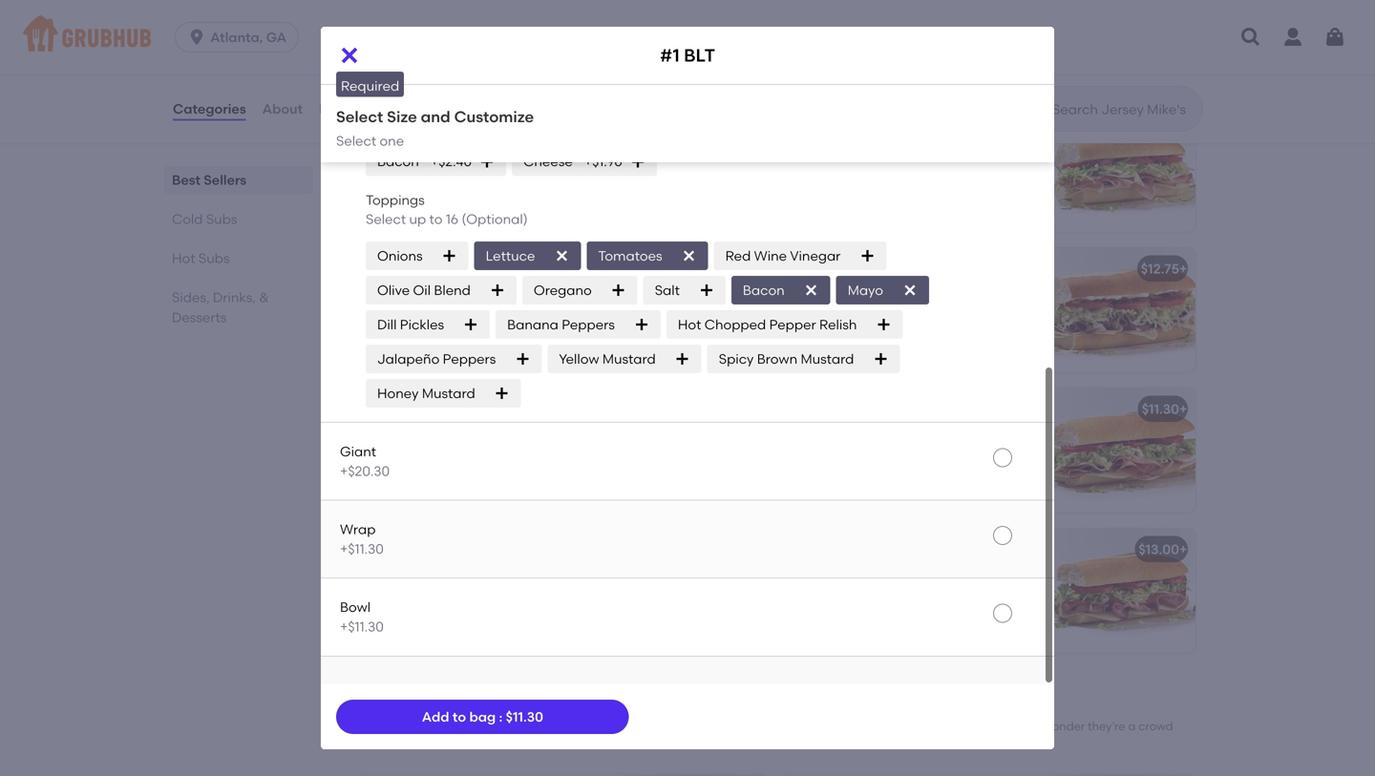 Task type: vqa. For each thing, say whether or not it's contained in the screenshot.
Sides
no



Task type: describe. For each thing, give the bounding box(es) containing it.
$13.00 +
[[1139, 542, 1188, 558]]

free
[[424, 59, 452, 76]]

red
[[726, 248, 751, 264]]

subs for hot subs grilled fresh every time, our hot subs and cheese steaks are sure to please. hearty, with tender meat and melty cheese, it's no wonder they're a crowd favorite.
[[393, 693, 441, 718]]

#6  roast beef and provolone image
[[625, 108, 768, 232]]

hot subs grilled fresh every time, our hot subs and cheese steaks are sure to please. hearty, with tender meat and melty cheese, it's no wonder they're a crowd favorite.
[[352, 693, 1174, 750]]

mayo inside the turkey, ham, provolone, applewood smoked bacon & mayo
[[480, 307, 516, 324]]

categories button
[[172, 75, 247, 143]]

and inside all natural oven roasted top rounds and provolone, perfectly complemented with a layer of pepperoni
[[795, 588, 821, 604]]

:
[[499, 709, 503, 725]]

bacon, lettuce and tomato
[[367, 432, 541, 448]]

natural for all natural oven roasted top rounds and provolone, perfectly complemented with a layer of pepperoni
[[814, 569, 861, 585]]

mustard for honey mustard
[[422, 385, 475, 402]]

(optional) inside toppings select up to 16 (optional)
[[462, 211, 528, 228]]

0 vertical spatial blt
[[684, 45, 715, 66]]

pepperoni inside provolone, ham, prosciuttini, cappacuolo, salami, and pepperoni
[[959, 171, 1026, 187]]

wrap +$11.30
[[340, 522, 384, 557]]

beef,
[[835, 288, 867, 304]]

sure
[[681, 720, 705, 734]]

tender
[[833, 720, 870, 734]]

bacon inside the turkey, ham, provolone, applewood smoked bacon & mayo
[[421, 307, 463, 324]]

all natural oven roasted top rounds and provolone, perfectly complemented with a layer of pepperoni
[[795, 569, 1022, 643]]

to inside the hot subs grilled fresh every time, our hot subs and cheese steaks are sure to please. hearty, with tender meat and melty cheese, it's no wonder they're a crowd favorite.
[[707, 720, 719, 734]]

hot subs
[[172, 250, 230, 267]]

1 horizontal spatial $11.30
[[1142, 401, 1180, 418]]

best sellers
[[172, 172, 247, 188]]

cappacuolo,
[[795, 171, 877, 187]]

roast beef, turkey, swiss, applewood smoked bacon and mayo
[[795, 288, 1029, 324]]

0 horizontal spatial #1 blt
[[367, 405, 409, 421]]

+$11.30 for wrap
[[340, 541, 384, 557]]

cheese,
[[964, 720, 1006, 734]]

svg image for lettuce
[[554, 248, 570, 264]]

to left bag
[[453, 709, 466, 725]]

all for all natural oven roasted top rounds!
[[367, 148, 383, 164]]

gluten
[[377, 59, 421, 76]]

relish
[[820, 316, 857, 333]]

+ for roast beef, turkey, swiss, applewood smoked bacon and mayo
[[1180, 261, 1188, 277]]

tomatoes
[[598, 248, 663, 264]]

up inside toppings select up to 16 (optional)
[[409, 211, 426, 228]]

brown
[[757, 351, 798, 367]]

$12.50 + for #8 club sub image
[[712, 261, 760, 277]]

hot for hot subs
[[172, 250, 195, 267]]

#11 stickball special image
[[625, 529, 768, 653]]

cold
[[172, 211, 203, 227]]

select inside toppings select up to 16 (optional)
[[366, 211, 406, 228]]

atlanta, ga button
[[175, 22, 307, 53]]

+$11.30 for bowl
[[340, 619, 384, 635]]

sub
[[422, 261, 447, 277]]

provolone, inside all natural oven roasted top rounds and provolone, perfectly complemented with a layer of pepperoni
[[824, 588, 892, 604]]

wheat
[[520, 25, 564, 41]]

#7 turkey and provolone image
[[625, 0, 768, 91]]

hearty,
[[764, 720, 804, 734]]

rosemary
[[669, 25, 734, 41]]

2 horizontal spatial mustard
[[801, 351, 854, 367]]

wheat bread
[[520, 25, 606, 41]]

#8
[[367, 261, 384, 277]]

vinegar
[[790, 248, 841, 264]]

reviews button
[[318, 75, 373, 143]]

spicy
[[719, 351, 754, 367]]

categories
[[173, 101, 246, 117]]

a inside the hot subs grilled fresh every time, our hot subs and cheese steaks are sure to please. hearty, with tender meat and melty cheese, it's no wonder they're a crowd favorite.
[[1129, 720, 1136, 734]]

svg image for bacon
[[804, 283, 819, 298]]

bread right the free
[[455, 59, 495, 76]]

turkey,
[[367, 288, 411, 304]]

red wine vinegar
[[726, 248, 841, 264]]

bowl
[[340, 600, 371, 616]]

hot inside the hot subs grilled fresh every time, our hot subs and cheese steaks are sure to please. hearty, with tender meat and melty cheese, it's no wonder they're a crowd favorite.
[[352, 693, 388, 718]]

olive
[[377, 282, 410, 298]]

drinks,
[[213, 289, 256, 306]]

extra
[[366, 98, 399, 114]]

spicy brown mustard
[[719, 351, 854, 367]]

#11
[[367, 542, 387, 558]]

rounds
[[977, 569, 1022, 585]]

$12.50 + for #13 the original italian image
[[1140, 120, 1188, 137]]

subs for cold subs
[[206, 211, 237, 227]]

sellers
[[204, 172, 247, 188]]

meat
[[872, 720, 902, 734]]

time,
[[453, 720, 481, 734]]

up inside extra toppings select up to 2 (optional)
[[409, 117, 426, 133]]

stickball
[[390, 542, 448, 558]]

gluten free bread
[[377, 59, 495, 76]]

(optional) inside extra toppings select up to 2 (optional)
[[457, 117, 523, 133]]

$12.50 for #8 club sub image
[[712, 261, 752, 277]]

white
[[377, 25, 415, 41]]

grilled
[[352, 720, 388, 734]]

provolone, for provolone, ham and salami
[[367, 569, 434, 585]]

favorite.
[[352, 737, 397, 750]]

hot for hot chopped pepper relish
[[678, 316, 701, 333]]

seller
[[406, 382, 437, 396]]

honey mustard
[[377, 385, 475, 402]]

bread right the wheat
[[567, 25, 606, 41]]

$12.75 +
[[1141, 261, 1188, 277]]

wonder
[[1043, 720, 1085, 734]]

svg image for tomatoes
[[682, 248, 697, 264]]

1 horizontal spatial #1 blt
[[660, 45, 715, 66]]

$12.75
[[1141, 261, 1180, 277]]

atlanta, ga
[[210, 29, 287, 45]]

club for roast
[[815, 261, 847, 277]]

all natural oven roasted top rounds!
[[367, 148, 597, 164]]

provolone, for provolone, ham, prosciuttini, cappacuolo, salami, and pepperoni
[[795, 151, 862, 168]]

dill
[[377, 316, 397, 333]]

our
[[484, 720, 502, 734]]

all for all natural oven roasted top rounds and provolone, perfectly complemented with a layer of pepperoni
[[795, 569, 811, 585]]

salt
[[655, 282, 680, 298]]

+ for turkey, ham, provolone, applewood smoked bacon & mayo
[[752, 261, 760, 277]]

add
[[422, 709, 449, 725]]

perfectly
[[895, 588, 952, 604]]

#12 cancro special image
[[1053, 529, 1196, 653]]

oven for all natural oven roasted top rounds!
[[436, 148, 467, 164]]

melty
[[930, 720, 961, 734]]

swiss,
[[916, 288, 952, 304]]

cheese
[[579, 720, 619, 734]]

giant +$20.30
[[340, 444, 390, 479]]

top for rounds
[[952, 569, 974, 585]]

0 vertical spatial bacon
[[377, 154, 419, 170]]

hot chopped pepper relish
[[678, 316, 857, 333]]

provolone, inside the turkey, ham, provolone, applewood smoked bacon & mayo
[[451, 288, 519, 304]]

parmesan
[[737, 25, 804, 41]]

svg image for hot chopped pepper relish
[[876, 317, 892, 332]]

blend
[[434, 282, 471, 298]]

beef
[[428, 120, 458, 137]]

natural for all natural oven roasted top rounds!
[[386, 148, 433, 164]]

tomato
[[493, 432, 541, 448]]

toppings select up to 16 (optional)
[[366, 192, 528, 228]]

atlanta,
[[210, 29, 263, 45]]

customize
[[454, 107, 534, 126]]

0 horizontal spatial blt
[[385, 405, 409, 421]]

a inside all natural oven roasted top rounds and provolone, perfectly complemented with a layer of pepperoni
[[928, 608, 937, 624]]

white bread
[[377, 25, 457, 41]]

layer
[[940, 608, 972, 624]]

with inside the hot subs grilled fresh every time, our hot subs and cheese steaks are sure to please. hearty, with tender meat and melty cheese, it's no wonder they're a crowd favorite.
[[807, 720, 830, 734]]

1 horizontal spatial bacon
[[743, 282, 785, 298]]

Search Jersey Mike's search field
[[1051, 100, 1197, 118]]

svg image for rosemary parmesan bread
[[865, 26, 880, 41]]

sides,
[[172, 289, 210, 306]]

best for best seller
[[378, 382, 403, 396]]



Task type: locate. For each thing, give the bounding box(es) containing it.
bacon
[[377, 154, 419, 170], [743, 282, 785, 298]]

with left 'tender' on the bottom right
[[807, 720, 830, 734]]

2 smoked from the left
[[795, 307, 846, 324]]

1 horizontal spatial natural
[[814, 569, 861, 585]]

smoked down turkey,
[[367, 307, 418, 324]]

select down reviews
[[336, 133, 376, 149]]

honey
[[377, 385, 419, 402]]

1 vertical spatial up
[[409, 211, 426, 228]]

applewood right swiss, in the top right of the page
[[956, 288, 1029, 304]]

natural inside all natural oven roasted top rounds and provolone, perfectly complemented with a layer of pepperoni
[[814, 569, 861, 585]]

svg image inside atlanta, ga button
[[187, 28, 206, 47]]

up left beef
[[409, 117, 426, 133]]

subs up fresh
[[393, 693, 441, 718]]

+$11.30 down the wrap
[[340, 541, 384, 557]]

0 vertical spatial $11.30
[[1142, 401, 1180, 418]]

provolone,
[[451, 288, 519, 304], [824, 588, 892, 604]]

0 horizontal spatial #1
[[367, 405, 382, 421]]

$12.50 + up chopped on the right top of page
[[712, 261, 760, 277]]

they're
[[1088, 720, 1126, 734]]

+$2.40
[[431, 154, 472, 170]]

0 vertical spatial peppers
[[562, 316, 615, 333]]

toppings inside toppings select up to 16 (optional)
[[366, 192, 425, 208]]

0 horizontal spatial oven
[[436, 148, 467, 164]]

peppers for banana peppers
[[562, 316, 615, 333]]

1 horizontal spatial oven
[[864, 569, 895, 585]]

1 horizontal spatial $12.50 +
[[1140, 120, 1188, 137]]

size
[[387, 107, 417, 126]]

#6  roast beef and provolone
[[367, 120, 556, 137]]

bacon up hot chopped pepper relish
[[743, 282, 785, 298]]

no
[[1027, 720, 1041, 734]]

best left seller
[[378, 382, 403, 396]]

1 vertical spatial with
[[807, 720, 830, 734]]

1 vertical spatial $12.50 +
[[712, 261, 760, 277]]

subs inside the hot subs grilled fresh every time, our hot subs and cheese steaks are sure to please. hearty, with tender meat and melty cheese, it's no wonder they're a crowd favorite.
[[393, 693, 441, 718]]

0 vertical spatial with
[[898, 608, 925, 624]]

0 horizontal spatial best
[[172, 172, 201, 188]]

pepperoni down the complemented
[[795, 627, 862, 643]]

0 horizontal spatial roasted
[[471, 148, 521, 164]]

subs for hot subs
[[199, 250, 230, 267]]

bacon down mayo
[[849, 307, 891, 324]]

0 horizontal spatial $11.30
[[506, 709, 543, 725]]

1 horizontal spatial all
[[795, 569, 811, 585]]

olive oil blend
[[377, 282, 471, 298]]

1 +$11.30 from the top
[[340, 541, 384, 557]]

rosemary parmesan bread
[[669, 25, 846, 41]]

roasted for rounds!
[[471, 148, 521, 164]]

#6
[[367, 120, 384, 137]]

(optional) up the all natural oven roasted top rounds!
[[457, 117, 523, 133]]

+$11.30 down the bowl
[[340, 619, 384, 635]]

0 horizontal spatial a
[[928, 608, 937, 624]]

club
[[388, 261, 419, 277], [815, 261, 847, 277]]

1 mayo from the left
[[480, 307, 516, 324]]

1 club from the left
[[388, 261, 419, 277]]

provolone, ham and salami
[[367, 569, 543, 585]]

1 horizontal spatial $12.50
[[1140, 120, 1180, 137]]

subs down cold subs on the left top of page
[[199, 250, 230, 267]]

provolone,
[[795, 151, 862, 168], [367, 569, 434, 585]]

pepperoni down prosciuttini,
[[959, 171, 1026, 187]]

0 horizontal spatial natural
[[386, 148, 433, 164]]

0 vertical spatial all
[[367, 148, 383, 164]]

1 vertical spatial hot
[[678, 316, 701, 333]]

0 horizontal spatial bacon
[[421, 307, 463, 324]]

peppers for jalapeño peppers
[[443, 351, 496, 367]]

1 vertical spatial $11.30
[[506, 709, 543, 725]]

$12.50 left wine
[[712, 261, 752, 277]]

2 vertical spatial subs
[[393, 693, 441, 718]]

0 vertical spatial top
[[524, 148, 546, 164]]

all inside all natural oven roasted top rounds and provolone, perfectly complemented with a layer of pepperoni
[[795, 569, 811, 585]]

roasted up perfectly at bottom right
[[898, 569, 948, 585]]

1 horizontal spatial best
[[378, 382, 403, 396]]

#13 the original italian image
[[1053, 108, 1196, 232]]

rounds!
[[549, 148, 597, 164]]

2 vertical spatial hot
[[352, 693, 388, 718]]

oven inside all natural oven roasted top rounds and provolone, perfectly complemented with a layer of pepperoni
[[864, 569, 895, 585]]

select inside extra toppings select up to 2 (optional)
[[366, 117, 406, 133]]

club right #9
[[815, 261, 847, 277]]

oven
[[436, 148, 467, 164], [864, 569, 895, 585]]

mayo down swiss, in the top right of the page
[[923, 307, 960, 324]]

natural up the complemented
[[814, 569, 861, 585]]

2 mayo from the left
[[923, 307, 960, 324]]

0 horizontal spatial mustard
[[422, 385, 475, 402]]

0 horizontal spatial mayo
[[480, 307, 516, 324]]

bacon
[[421, 307, 463, 324], [849, 307, 891, 324]]

a
[[928, 608, 937, 624], [1129, 720, 1136, 734]]

0 vertical spatial pepperoni
[[959, 171, 1026, 187]]

1 vertical spatial (optional)
[[462, 211, 528, 228]]

ham
[[438, 569, 467, 585]]

#1 up bacon, on the bottom left of page
[[367, 405, 382, 421]]

$12.50 +
[[1140, 120, 1188, 137], [712, 261, 760, 277]]

mayo
[[848, 282, 884, 298]]

0 horizontal spatial with
[[807, 720, 830, 734]]

oven for all natural oven roasted top rounds and provolone, perfectly complemented with a layer of pepperoni
[[864, 569, 895, 585]]

select size and customize select one
[[336, 107, 534, 149]]

top down provolone
[[524, 148, 546, 164]]

to
[[429, 117, 443, 133], [429, 211, 443, 228], [453, 709, 466, 725], [707, 720, 719, 734]]

#1 down rosemary
[[660, 45, 680, 66]]

up left 16
[[409, 211, 426, 228]]

1 vertical spatial $12.50
[[712, 261, 752, 277]]

top for rounds!
[[524, 148, 546, 164]]

0 vertical spatial +$11.30
[[340, 541, 384, 557]]

to inside extra toppings select up to 2 (optional)
[[429, 117, 443, 133]]

mayo down lettuce
[[480, 307, 516, 324]]

giant
[[340, 444, 376, 460]]

to left 2
[[429, 117, 443, 133]]

1 vertical spatial toppings
[[366, 192, 425, 208]]

1 horizontal spatial ham,
[[866, 151, 899, 168]]

onions
[[377, 248, 423, 264]]

smoked
[[367, 307, 418, 324], [795, 307, 846, 324]]

mustard down jalapeño peppers
[[422, 385, 475, 402]]

0 horizontal spatial provolone,
[[367, 569, 434, 585]]

ham, inside the turkey, ham, provolone, applewood smoked bacon & mayo
[[414, 288, 448, 304]]

0 horizontal spatial all
[[367, 148, 383, 164]]

mustard right the yellow in the left top of the page
[[603, 351, 656, 367]]

2 up from the top
[[409, 211, 426, 228]]

svg image for banana peppers
[[634, 317, 649, 332]]

0 horizontal spatial &
[[259, 289, 269, 306]]

to inside toppings select up to 16 (optional)
[[429, 211, 443, 228]]

club up the 'olive'
[[388, 261, 419, 277]]

#8 club sub image
[[625, 248, 768, 372]]

0 horizontal spatial bacon
[[377, 154, 419, 170]]

of
[[975, 608, 988, 624]]

$13.00
[[1139, 542, 1180, 558]]

provolone, down stickball
[[367, 569, 434, 585]]

svg image for onions
[[442, 248, 457, 264]]

svg image
[[865, 26, 880, 41], [187, 28, 206, 47], [442, 248, 457, 264], [554, 248, 570, 264], [682, 248, 697, 264], [699, 283, 714, 298], [804, 283, 819, 298], [903, 283, 918, 298], [634, 317, 649, 332], [876, 317, 892, 332], [515, 351, 530, 367]]

1 horizontal spatial mayo
[[923, 307, 960, 324]]

cold subs
[[172, 211, 237, 227]]

pepperoni inside all natural oven roasted top rounds and provolone, perfectly complemented with a layer of pepperoni
[[795, 627, 862, 643]]

0 vertical spatial roasted
[[471, 148, 521, 164]]

#8 club sub
[[367, 261, 447, 277]]

all
[[367, 148, 383, 164], [795, 569, 811, 585]]

1 horizontal spatial peppers
[[562, 316, 615, 333]]

banana
[[507, 316, 559, 333]]

prosciuttini,
[[902, 151, 978, 168]]

natural down size
[[386, 148, 433, 164]]

blt
[[684, 45, 715, 66], [385, 405, 409, 421]]

bread right the parmesan
[[807, 25, 846, 41]]

2
[[446, 117, 453, 133]]

select up onions at the top of the page
[[366, 211, 406, 228]]

+$11.30
[[340, 541, 384, 557], [340, 619, 384, 635]]

svg image for mayo
[[903, 283, 918, 298]]

roasted for rounds
[[898, 569, 948, 585]]

& inside sides, drinks, & desserts
[[259, 289, 269, 306]]

0 horizontal spatial applewood
[[522, 288, 596, 304]]

+ for all natural oven roasted top rounds and provolone, perfectly complemented with a layer of pepperoni
[[1180, 542, 1188, 558]]

1 horizontal spatial mustard
[[603, 351, 656, 367]]

salami,
[[880, 171, 927, 187]]

$11.30 +
[[1142, 401, 1188, 418]]

1 vertical spatial a
[[1129, 720, 1136, 734]]

turkey, ham, provolone, applewood smoked bacon & mayo
[[367, 288, 596, 324]]

0 vertical spatial a
[[928, 608, 937, 624]]

1 vertical spatial pepperoni
[[795, 627, 862, 643]]

ham, inside provolone, ham, prosciuttini, cappacuolo, salami, and pepperoni
[[866, 151, 899, 168]]

one
[[380, 133, 404, 149]]

steaks
[[622, 720, 657, 734]]

1 horizontal spatial bacon
[[849, 307, 891, 324]]

bacon inside roast beef, turkey, swiss, applewood smoked bacon and mayo
[[849, 307, 891, 324]]

pepper
[[770, 316, 816, 333]]

1 horizontal spatial smoked
[[795, 307, 846, 324]]

svg image
[[477, 26, 492, 41], [625, 26, 641, 41], [1240, 26, 1263, 49], [1324, 26, 1347, 49], [338, 44, 361, 67], [480, 154, 495, 169], [630, 154, 646, 169], [860, 248, 875, 264], [490, 283, 505, 298], [611, 283, 626, 298], [463, 317, 479, 332], [675, 351, 690, 367], [873, 351, 889, 367], [495, 386, 510, 401]]

1 vertical spatial top
[[952, 569, 974, 585]]

subs right cold
[[206, 211, 237, 227]]

1 vertical spatial oven
[[864, 569, 895, 585]]

roast
[[387, 120, 425, 137], [795, 288, 832, 304]]

roast inside roast beef, turkey, swiss, applewood smoked bacon and mayo
[[795, 288, 832, 304]]

hot up grilled
[[352, 693, 388, 718]]

0 vertical spatial subs
[[206, 211, 237, 227]]

wrap
[[340, 522, 376, 538]]

mustard down relish
[[801, 351, 854, 367]]

a down perfectly at bottom right
[[928, 608, 937, 624]]

top inside all natural oven roasted top rounds and provolone, perfectly complemented with a layer of pepperoni
[[952, 569, 974, 585]]

#10 tuna fish image
[[1053, 0, 1196, 91]]

hot down salt
[[678, 316, 701, 333]]

#4 the number four image
[[1053, 388, 1196, 513]]

mustard
[[603, 351, 656, 367], [801, 351, 854, 367], [422, 385, 475, 402]]

1 vertical spatial #1
[[367, 405, 382, 421]]

0 horizontal spatial $12.50 +
[[712, 261, 760, 277]]

0 vertical spatial hot
[[172, 250, 195, 267]]

0 horizontal spatial hot
[[172, 250, 195, 267]]

2 +$11.30 from the top
[[340, 619, 384, 635]]

1 vertical spatial best
[[378, 382, 403, 396]]

0 vertical spatial oven
[[436, 148, 467, 164]]

1 horizontal spatial with
[[898, 608, 925, 624]]

bread up the free
[[418, 25, 457, 41]]

1 horizontal spatial roast
[[795, 288, 832, 304]]

1 vertical spatial roasted
[[898, 569, 948, 585]]

1 horizontal spatial hot
[[352, 693, 388, 718]]

about button
[[261, 75, 304, 143]]

applewood
[[522, 288, 596, 304], [956, 288, 1029, 304]]

1 vertical spatial provolone,
[[824, 588, 892, 604]]

& right "drinks,"
[[259, 289, 269, 306]]

16
[[446, 211, 459, 228]]

bread
[[418, 25, 457, 41], [567, 25, 606, 41], [807, 25, 846, 41], [455, 59, 495, 76]]

0 vertical spatial (optional)
[[457, 117, 523, 133]]

ham, for smoked
[[414, 288, 448, 304]]

top left rounds
[[952, 569, 974, 585]]

toppings up onions at the top of the page
[[366, 192, 425, 208]]

chopped
[[705, 316, 766, 333]]

+$1.90
[[584, 154, 623, 170]]

provolone, up the complemented
[[824, 588, 892, 604]]

oven down beef
[[436, 148, 467, 164]]

0 vertical spatial $12.50 +
[[1140, 120, 1188, 137]]

(optional) up lettuce
[[462, 211, 528, 228]]

cheese
[[524, 154, 573, 170]]

0 horizontal spatial $12.50
[[712, 261, 752, 277]]

$12.50 for #13 the original italian image
[[1140, 120, 1180, 137]]

0 vertical spatial provolone,
[[795, 151, 862, 168]]

main navigation navigation
[[0, 0, 1376, 75]]

and inside provolone, ham, prosciuttini, cappacuolo, salami, and pepperoni
[[930, 171, 956, 187]]

0 vertical spatial &
[[259, 289, 269, 306]]

and inside roast beef, turkey, swiss, applewood smoked bacon and mayo
[[894, 307, 920, 324]]

0 horizontal spatial top
[[524, 148, 546, 164]]

(optional)
[[457, 117, 523, 133], [462, 211, 528, 228]]

svg image for jalapeño peppers
[[515, 351, 530, 367]]

ham, for salami,
[[866, 151, 899, 168]]

0 horizontal spatial club
[[388, 261, 419, 277]]

best left the sellers
[[172, 172, 201, 188]]

1 vertical spatial subs
[[199, 250, 230, 267]]

applewood inside roast beef, turkey, swiss, applewood smoked bacon and mayo
[[956, 288, 1029, 304]]

lettuce
[[415, 432, 461, 448]]

wine
[[754, 248, 787, 264]]

1 vertical spatial all
[[795, 569, 811, 585]]

2 club from the left
[[815, 261, 847, 277]]

pickles
[[400, 316, 444, 333]]

mayo inside roast beef, turkey, swiss, applewood smoked bacon and mayo
[[923, 307, 960, 324]]

1 horizontal spatial &
[[466, 307, 476, 324]]

peppers up the yellow in the left top of the page
[[562, 316, 615, 333]]

#9 club supreme image
[[1053, 248, 1196, 372]]

1 up from the top
[[409, 117, 426, 133]]

toppings inside extra toppings select up to 2 (optional)
[[402, 98, 461, 114]]

#1 blt image
[[625, 388, 768, 513]]

#9
[[795, 261, 812, 277]]

0 horizontal spatial provolone,
[[451, 288, 519, 304]]

0 horizontal spatial smoked
[[367, 307, 418, 324]]

0 vertical spatial #1 blt
[[660, 45, 715, 66]]

reviews
[[319, 101, 372, 117]]

yellow
[[559, 351, 599, 367]]

select down required
[[336, 107, 383, 126]]

1 horizontal spatial club
[[815, 261, 847, 277]]

0 horizontal spatial roast
[[387, 120, 425, 137]]

required
[[341, 78, 399, 94]]

blt down honey at the left
[[385, 405, 409, 421]]

provolone, down lettuce
[[451, 288, 519, 304]]

2 horizontal spatial hot
[[678, 316, 701, 333]]

hot down cold
[[172, 250, 195, 267]]

$12.50 + down search jersey mike's search box
[[1140, 120, 1188, 137]]

with inside all natural oven roasted top rounds and provolone, perfectly complemented with a layer of pepperoni
[[898, 608, 925, 624]]

peppers down the turkey, ham, provolone, applewood smoked bacon & mayo
[[443, 351, 496, 367]]

0 vertical spatial #1
[[660, 45, 680, 66]]

to left 16
[[429, 211, 443, 228]]

& down the blend
[[466, 307, 476, 324]]

roast right #6
[[387, 120, 425, 137]]

crowd
[[1139, 720, 1174, 734]]

1 horizontal spatial provolone,
[[795, 151, 862, 168]]

all up the complemented
[[795, 569, 811, 585]]

with down perfectly at bottom right
[[898, 608, 925, 624]]

bacon,
[[367, 432, 412, 448]]

0 vertical spatial roast
[[387, 120, 425, 137]]

$12.50 down search jersey mike's search box
[[1140, 120, 1180, 137]]

bowl +$11.30
[[340, 600, 384, 635]]

ham, up salami,
[[866, 151, 899, 168]]

1 smoked from the left
[[367, 307, 418, 324]]

svg image for salt
[[699, 283, 714, 298]]

mayo
[[480, 307, 516, 324], [923, 307, 960, 324]]

to right sure
[[707, 720, 719, 734]]

#1 blt down honey at the left
[[367, 405, 409, 421]]

1 vertical spatial roast
[[795, 288, 832, 304]]

1 horizontal spatial #1
[[660, 45, 680, 66]]

select down extra
[[366, 117, 406, 133]]

2 bacon from the left
[[849, 307, 891, 324]]

0 vertical spatial best
[[172, 172, 201, 188]]

applewood up banana peppers
[[522, 288, 596, 304]]

provolone
[[490, 120, 556, 137]]

applewood inside the turkey, ham, provolone, applewood smoked bacon & mayo
[[522, 288, 596, 304]]

bacon down the blend
[[421, 307, 463, 324]]

all down #6
[[367, 148, 383, 164]]

roasted down provolone
[[471, 148, 521, 164]]

smoked down beef,
[[795, 307, 846, 324]]

2 applewood from the left
[[956, 288, 1029, 304]]

1 bacon from the left
[[421, 307, 463, 324]]

& inside the turkey, ham, provolone, applewood smoked bacon & mayo
[[466, 307, 476, 324]]

smoked inside roast beef, turkey, swiss, applewood smoked bacon and mayo
[[795, 307, 846, 324]]

select
[[336, 107, 383, 126], [366, 117, 406, 133], [336, 133, 376, 149], [366, 211, 406, 228]]

bacon down one
[[377, 154, 419, 170]]

ham, down sub
[[414, 288, 448, 304]]

smoked inside the turkey, ham, provolone, applewood smoked bacon & mayo
[[367, 307, 418, 324]]

roast down #9
[[795, 288, 832, 304]]

roasted inside all natural oven roasted top rounds and provolone, perfectly complemented with a layer of pepperoni
[[898, 569, 948, 585]]

oven up perfectly at bottom right
[[864, 569, 895, 585]]

every
[[421, 720, 451, 734]]

lettuce
[[486, 248, 535, 264]]

mustard for yellow mustard
[[603, 351, 656, 367]]

0 vertical spatial $12.50
[[1140, 120, 1180, 137]]

provolone, inside provolone, ham, prosciuttini, cappacuolo, salami, and pepperoni
[[795, 151, 862, 168]]

0 vertical spatial ham,
[[866, 151, 899, 168]]

natural
[[386, 148, 433, 164], [814, 569, 861, 585]]

are
[[660, 720, 678, 734]]

1 horizontal spatial a
[[1129, 720, 1136, 734]]

and inside select size and customize select one
[[421, 107, 451, 126]]

club for turkey,
[[388, 261, 419, 277]]

subs
[[206, 211, 237, 227], [199, 250, 230, 267], [393, 693, 441, 718]]

1 horizontal spatial applewood
[[956, 288, 1029, 304]]

1 vertical spatial &
[[466, 307, 476, 324]]

1 vertical spatial bacon
[[743, 282, 785, 298]]

1 vertical spatial peppers
[[443, 351, 496, 367]]

toppings up beef
[[402, 98, 461, 114]]

#1 blt down rosemary
[[660, 45, 715, 66]]

provolone, up cappacuolo,
[[795, 151, 862, 168]]

0 horizontal spatial peppers
[[443, 351, 496, 367]]

dill pickles
[[377, 316, 444, 333]]

1 applewood from the left
[[522, 288, 596, 304]]

#11 stickball special
[[367, 542, 500, 558]]

about
[[262, 101, 303, 117]]

sides, drinks, & desserts
[[172, 289, 269, 326]]

best for best sellers
[[172, 172, 201, 188]]

1 horizontal spatial top
[[952, 569, 974, 585]]

a left crowd
[[1129, 720, 1136, 734]]

0 vertical spatial up
[[409, 117, 426, 133]]

blt down rosemary
[[684, 45, 715, 66]]



